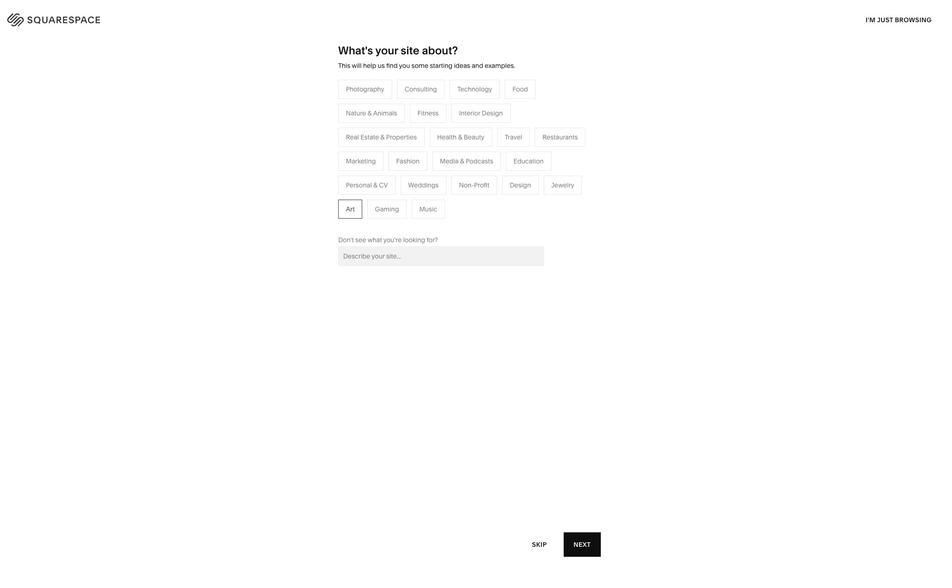 Task type: vqa. For each thing, say whether or not it's contained in the screenshot.
Preview related to Preview Clarkson
no



Task type: locate. For each thing, give the bounding box(es) containing it.
help
[[363, 62, 376, 70]]

cv
[[379, 181, 388, 189]]

Gaming radio
[[367, 200, 407, 219]]

travel right 'decor'
[[505, 133, 522, 141]]

animals up travel link
[[373, 109, 397, 117]]

media
[[365, 153, 384, 161], [440, 157, 459, 165]]

1 vertical spatial real
[[365, 194, 378, 202]]

travel inside option
[[505, 133, 522, 141]]

restaurants up education radio
[[543, 133, 578, 141]]

1 horizontal spatial nature & animals
[[461, 139, 512, 148]]

0 horizontal spatial nature & animals
[[346, 109, 397, 117]]

1 horizontal spatial fitness
[[461, 153, 482, 161]]

Design radio
[[502, 176, 539, 195]]

fitness
[[418, 109, 439, 117], [461, 153, 482, 161]]

& right 'health'
[[458, 133, 462, 141]]

1 vertical spatial design
[[510, 181, 531, 189]]

1 horizontal spatial weddings
[[408, 181, 439, 189]]

nature down the photography 'radio'
[[346, 109, 366, 117]]

media & podcasts down restaurants link on the top of the page
[[365, 153, 419, 161]]

fitness down beauty
[[461, 153, 482, 161]]

properties inside option
[[386, 133, 417, 141]]

podcasts down restaurants link on the top of the page
[[391, 153, 419, 161]]

for?
[[427, 236, 438, 244]]

1 vertical spatial nature
[[461, 139, 481, 148]]

media & podcasts
[[365, 153, 419, 161], [440, 157, 493, 165]]

1 horizontal spatial podcasts
[[466, 157, 493, 165]]

media down 'health'
[[440, 157, 459, 165]]

design up 'decor'
[[482, 109, 503, 117]]

& down health & beauty
[[460, 157, 464, 165]]

media up events
[[365, 153, 384, 161]]

0 horizontal spatial travel
[[365, 126, 383, 134]]

nature down home
[[461, 139, 481, 148]]

travel down nature & animals radio
[[365, 126, 383, 134]]

properties
[[386, 133, 417, 141], [406, 194, 436, 202]]

1 vertical spatial real estate & properties
[[365, 194, 436, 202]]

weddings
[[365, 180, 396, 188], [408, 181, 439, 189]]

Interior Design radio
[[451, 104, 511, 123]]

estate
[[361, 133, 379, 141], [380, 194, 398, 202]]

non- right the community
[[312, 167, 327, 175]]

1 horizontal spatial media
[[440, 157, 459, 165]]

0 horizontal spatial animals
[[373, 109, 397, 117]]

weddings link
[[365, 180, 405, 188]]

Nature & Animals radio
[[338, 104, 405, 123]]

0 vertical spatial non-
[[312, 167, 327, 175]]

travel
[[365, 126, 383, 134], [505, 133, 522, 141]]

real estate & properties
[[346, 133, 417, 141], [365, 194, 436, 202]]

non- inside option
[[459, 181, 474, 189]]

Fashion radio
[[389, 152, 427, 171]]

properties up music
[[406, 194, 436, 202]]

Weddings radio
[[401, 176, 446, 195]]

media inside radio
[[440, 157, 459, 165]]

site
[[401, 44, 419, 57]]

estate down nature & animals radio
[[361, 133, 379, 141]]

interior design
[[459, 109, 503, 117]]

real
[[346, 133, 359, 141], [365, 194, 378, 202]]

design inside option
[[482, 109, 503, 117]]

0 horizontal spatial fitness
[[418, 109, 439, 117]]

what's your site about? this will help us find you some starting ideas and examples.
[[338, 44, 515, 70]]

0 vertical spatial properties
[[386, 133, 417, 141]]

real up "marketing"
[[346, 133, 359, 141]]

home & decor
[[461, 126, 505, 134]]

0 vertical spatial design
[[482, 109, 503, 117]]

nature & animals up travel link
[[346, 109, 397, 117]]

squarespace logo image
[[18, 11, 119, 25]]

0 vertical spatial real
[[346, 133, 359, 141]]

jewelry
[[551, 181, 574, 189]]

Consulting radio
[[397, 80, 445, 99]]

weddings up the real estate & properties link
[[408, 181, 439, 189]]

podcasts
[[391, 153, 419, 161], [466, 157, 493, 165]]

non-profit
[[459, 181, 489, 189]]

estate up the 'gaming'
[[380, 194, 398, 202]]

1 vertical spatial animals
[[488, 139, 512, 148]]

& right the community
[[306, 167, 310, 175]]

design
[[482, 109, 503, 117], [510, 181, 531, 189]]

animals down 'decor'
[[488, 139, 512, 148]]

0 vertical spatial estate
[[361, 133, 379, 141]]

podcasts down nature & animals link
[[466, 157, 493, 165]]

0 vertical spatial fitness
[[418, 109, 439, 117]]

profits
[[327, 167, 345, 175]]

just
[[877, 16, 893, 24]]

0 vertical spatial real estate & properties
[[346, 133, 417, 141]]

weddings inside weddings option
[[408, 181, 439, 189]]

real estate & properties up the 'gaming'
[[365, 194, 436, 202]]

1 horizontal spatial non-
[[459, 181, 474, 189]]

Music radio
[[412, 200, 445, 219]]

& down "weddings" link
[[400, 194, 404, 202]]

health & beauty
[[437, 133, 484, 141]]

weddings down events link
[[365, 180, 396, 188]]

bloom image
[[348, 310, 592, 569]]

media & podcasts down health & beauty
[[440, 157, 493, 165]]

Don't see what you're looking for? field
[[338, 246, 544, 266]]

1 horizontal spatial animals
[[488, 139, 512, 148]]

restaurants
[[543, 133, 578, 141], [365, 139, 401, 148]]

0 vertical spatial nature & animals
[[346, 109, 397, 117]]

design down education
[[510, 181, 531, 189]]

properties up "media & podcasts" link
[[386, 133, 417, 141]]

real estate & properties inside real estate & properties option
[[346, 133, 417, 141]]

Non-Profit radio
[[451, 176, 497, 195]]

0 horizontal spatial real
[[346, 133, 359, 141]]

real estate & properties up "media & podcasts" link
[[346, 133, 417, 141]]

non- down media & podcasts radio
[[459, 181, 474, 189]]

fitness down consulting option
[[418, 109, 439, 117]]

personal
[[346, 181, 372, 189]]

0 horizontal spatial design
[[482, 109, 503, 117]]

0 vertical spatial animals
[[373, 109, 397, 117]]

travel link
[[365, 126, 392, 134]]

profit
[[474, 181, 489, 189]]

real inside real estate & properties option
[[346, 133, 359, 141]]

0 vertical spatial nature
[[346, 109, 366, 117]]

0 horizontal spatial media
[[365, 153, 384, 161]]

1 horizontal spatial travel
[[505, 133, 522, 141]]

Food radio
[[505, 80, 536, 99]]

0 horizontal spatial estate
[[361, 133, 379, 141]]

1 horizontal spatial media & podcasts
[[440, 157, 493, 165]]

1 horizontal spatial restaurants
[[543, 133, 578, 141]]

nature & animals down home & decor link
[[461, 139, 512, 148]]

non-
[[312, 167, 327, 175], [459, 181, 474, 189]]

nature
[[346, 109, 366, 117], [461, 139, 481, 148]]

Real Estate & Properties radio
[[338, 128, 425, 147]]

& right home
[[481, 126, 485, 134]]

0 horizontal spatial nature
[[346, 109, 366, 117]]

real down personal & cv
[[365, 194, 378, 202]]

1 horizontal spatial estate
[[380, 194, 398, 202]]

1 horizontal spatial design
[[510, 181, 531, 189]]

restaurants down travel link
[[365, 139, 401, 148]]

1 vertical spatial non-
[[459, 181, 474, 189]]

about?
[[422, 44, 458, 57]]

find
[[386, 62, 398, 70]]

1 vertical spatial nature & animals
[[461, 139, 512, 148]]

Fitness radio
[[410, 104, 446, 123]]

&
[[368, 109, 372, 117], [481, 126, 485, 134], [380, 133, 385, 141], [458, 133, 462, 141], [483, 139, 487, 148], [386, 153, 390, 161], [460, 157, 464, 165], [306, 167, 310, 175], [373, 181, 377, 189], [400, 194, 404, 202]]

nature & animals
[[346, 109, 397, 117], [461, 139, 512, 148]]

animals
[[373, 109, 397, 117], [488, 139, 512, 148]]

nature & animals link
[[461, 139, 521, 148]]

community
[[270, 167, 305, 175]]



Task type: describe. For each thing, give the bounding box(es) containing it.
real estate & properties link
[[365, 194, 445, 202]]

this
[[338, 62, 350, 70]]

marketing
[[346, 157, 376, 165]]

next button
[[564, 533, 601, 557]]

1 vertical spatial estate
[[380, 194, 398, 202]]

decor
[[486, 126, 505, 134]]

home & decor link
[[461, 126, 514, 134]]

consulting
[[405, 85, 437, 93]]

photography
[[346, 85, 384, 93]]

education
[[514, 157, 544, 165]]

health
[[437, 133, 457, 141]]

music
[[419, 205, 437, 213]]

i'm just browsing
[[866, 16, 932, 24]]

restaurants link
[[365, 139, 410, 148]]

& down restaurants link on the top of the page
[[386, 153, 390, 161]]

& down home & decor
[[483, 139, 487, 148]]

next
[[574, 540, 591, 549]]

i'm
[[866, 16, 876, 24]]

events link
[[365, 167, 394, 175]]

Art radio
[[338, 200, 362, 219]]

your
[[375, 44, 398, 57]]

Marketing radio
[[338, 152, 384, 171]]

Personal & CV radio
[[338, 176, 396, 195]]

Photography radio
[[338, 80, 392, 99]]

media & podcasts inside radio
[[440, 157, 493, 165]]

don't see what you're looking for?
[[338, 236, 438, 244]]

food
[[513, 85, 528, 93]]

0 horizontal spatial restaurants
[[365, 139, 401, 148]]

gaming
[[375, 205, 399, 213]]

Jewelry radio
[[544, 176, 582, 195]]

Media & Podcasts radio
[[432, 152, 501, 171]]

examples.
[[485, 62, 515, 70]]

community & non-profits link
[[270, 167, 354, 175]]

home
[[461, 126, 479, 134]]

podcasts inside radio
[[466, 157, 493, 165]]

events
[[365, 167, 385, 175]]

skip
[[532, 540, 547, 549]]

fitness link
[[461, 153, 491, 161]]

Restaurants radio
[[535, 128, 586, 147]]

personal & cv
[[346, 181, 388, 189]]

nature inside radio
[[346, 109, 366, 117]]

skip button
[[522, 532, 557, 557]]

and
[[472, 62, 483, 70]]

0 horizontal spatial media & podcasts
[[365, 153, 419, 161]]

& up "media & podcasts" link
[[380, 133, 385, 141]]

starting
[[430, 62, 452, 70]]

don't
[[338, 236, 354, 244]]

0 horizontal spatial podcasts
[[391, 153, 419, 161]]

fitness inside "option"
[[418, 109, 439, 117]]

1 horizontal spatial real
[[365, 194, 378, 202]]

Technology radio
[[450, 80, 500, 99]]

fashion
[[396, 157, 420, 165]]

& up travel link
[[368, 109, 372, 117]]

some
[[412, 62, 428, 70]]

nature & animals inside radio
[[346, 109, 397, 117]]

see
[[355, 236, 366, 244]]

media & podcasts link
[[365, 153, 428, 161]]

Education radio
[[506, 152, 551, 171]]

art
[[346, 205, 355, 213]]

1 horizontal spatial nature
[[461, 139, 481, 148]]

estate inside option
[[361, 133, 379, 141]]

1 vertical spatial fitness
[[461, 153, 482, 161]]

will
[[352, 62, 362, 70]]

you're
[[383, 236, 402, 244]]

animals inside radio
[[373, 109, 397, 117]]

Travel radio
[[497, 128, 530, 147]]

looking
[[403, 236, 425, 244]]

interior
[[459, 109, 480, 117]]

beauty
[[464, 133, 484, 141]]

technology
[[457, 85, 492, 93]]

squarespace logo link
[[18, 11, 199, 25]]

i'm just browsing link
[[866, 7, 932, 32]]

0 horizontal spatial weddings
[[365, 180, 396, 188]]

community & non-profits
[[270, 167, 345, 175]]

what
[[368, 236, 382, 244]]

what's
[[338, 44, 373, 57]]

you
[[399, 62, 410, 70]]

Health & Beauty radio
[[430, 128, 492, 147]]

0 horizontal spatial non-
[[312, 167, 327, 175]]

ideas
[[454, 62, 470, 70]]

design inside option
[[510, 181, 531, 189]]

browsing
[[895, 16, 932, 24]]

& left cv
[[373, 181, 377, 189]]

us
[[378, 62, 385, 70]]

1 vertical spatial properties
[[406, 194, 436, 202]]

restaurants inside radio
[[543, 133, 578, 141]]



